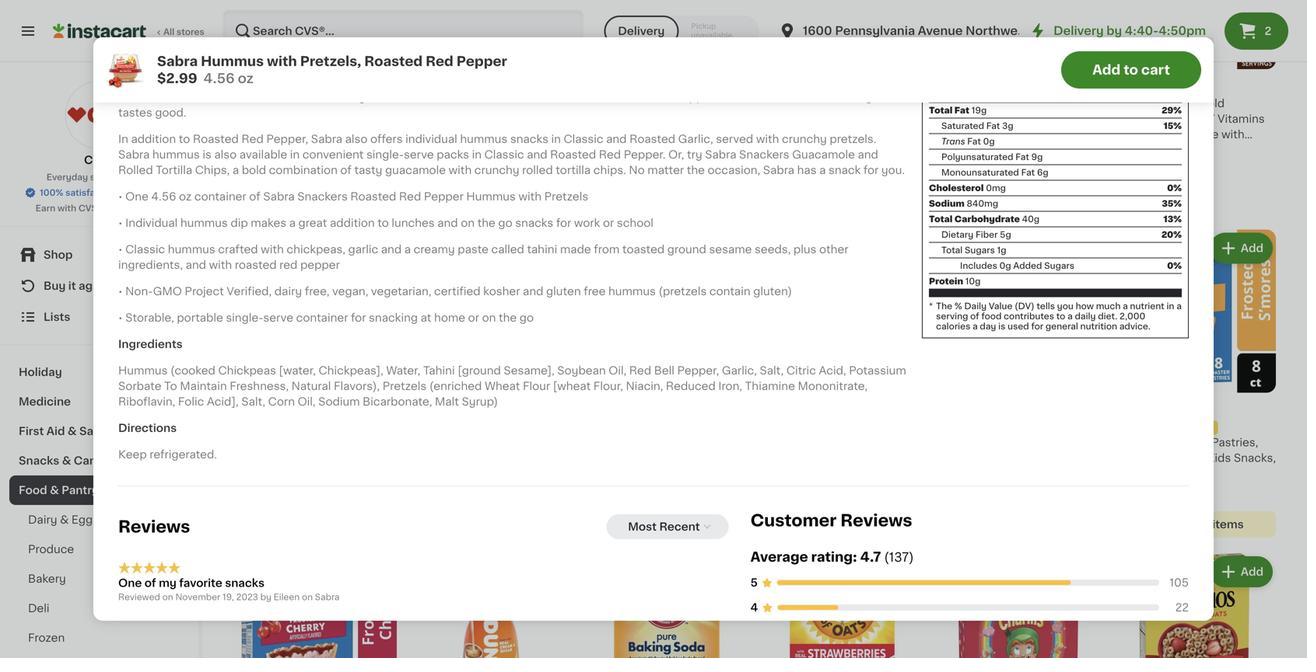 Task type: vqa. For each thing, say whether or not it's contained in the screenshot.
Patagonia Provisions Lemon Herb Mussels 4.2 oz 'Herb'
no



Task type: describe. For each thing, give the bounding box(es) containing it.
try
[[687, 150, 702, 160]]

(pretzels
[[659, 286, 707, 297]]

grape-
[[437, 113, 475, 124]]

is up provides
[[272, 61, 281, 72]]

[ground
[[458, 366, 501, 377]]

oz for 11.4 oz
[[1130, 159, 1140, 167]]

1 vertical spatial honeycomb
[[233, 129, 301, 140]]

buy up pop-tarts toaster pastries, breakfast foods, kids snacks, frosted s'mores
[[1117, 424, 1135, 432]]

roasted up tortilla
[[550, 150, 596, 160]]

0 horizontal spatial or
[[468, 313, 479, 324]]

9
[[418, 401, 429, 418]]

most recent
[[628, 522, 700, 533]]

a up grown
[[789, 61, 796, 72]]

individual inside in addition to roasted red pepper, sabra also offers individual hummus snacks in classic and roasted garlic, served with crunchy pretzels. sabra hummus is also available in convenient single-serve packs in classic and roasted red pepper. or, try sabra snackers guacamole and rolled tortilla chips, a bold combination of tasty guacamole with crunchy rolled tortilla chips. no matter the occasion, sabra has a snack for you.
[[405, 134, 457, 145]]

pop-tarts toaster pastries, breakfast foods, kids snacks, frosted s'mores
[[1113, 437, 1276, 479]]

cup
[[567, 14, 588, 25]]

sabra up rolled
[[118, 150, 150, 160]]

roasted inside the sabra hummus with pretzels, roasted red pepper $2.99 4.56 oz
[[364, 55, 423, 68]]

see for pop-tarts toaster pastries, breakfast foods, kids snacks, frosted cookies and creme
[[969, 195, 990, 206]]

oz for 18.8 oz
[[781, 483, 791, 491]]

breakfast inside buy any 3, save $5 frosted flakes breakfast cereal, kids cereal, family breakfast, original
[[843, 113, 895, 124]]

of up smoky
[[487, 30, 498, 41]]

daily inside the * the % daily value (dv) tells you how much a nutrient in a serving of food contributes to a daily diet. 2,000 calories a day is used for general nutrition advice.
[[964, 302, 987, 311]]

oz for 6.3 oz
[[425, 483, 435, 491]]

add button up kosher
[[508, 234, 568, 262]]

customer reviews
[[751, 513, 912, 530]]

free for buy 1 get 1 free
[[287, 100, 307, 108]]

sabra down breakfast,
[[763, 165, 794, 176]]

oz for 12.5 oz
[[253, 160, 263, 168]]

0 horizontal spatial the
[[193, 61, 213, 72]]

on down my
[[162, 594, 173, 602]]

on up 'paste'
[[461, 218, 475, 229]]

trans
[[941, 137, 965, 146]]

• non-gmo project verified, dairy free, vegan, vegetarian, certified kosher and gluten free hummus (pretzels contain gluten)
[[118, 286, 792, 297]]

product group containing post grape-nuts original breakfast cereal
[[409, 0, 573, 184]]

fat left 9g
[[1015, 153, 1029, 161]]

and up project on the left top of page
[[186, 260, 206, 271]]

1 vertical spatial container
[[194, 192, 246, 202]]

0 vertical spatial honeycomb
[[261, 113, 329, 124]]

a right the nutrient in the top right of the page
[[1176, 302, 1182, 311]]

(cooked
[[170, 366, 215, 377]]

in up tortilla
[[551, 134, 561, 145]]

dairy & eggs link
[[9, 506, 189, 535]]

sabra up moment
[[203, 0, 234, 10]]

1 vertical spatial snack.
[[118, 76, 153, 87]]

see for post honeycomb honeycomb breakfast cereal, honey flavored corn cereal, kosher, small size box
[[266, 181, 287, 192]]

with up amount at the left top
[[458, 0, 481, 10]]

8 ct
[[937, 174, 954, 183]]

add button up contain on the right
[[684, 234, 744, 262]]

7 inside kellogg's krave cold breakfast cereal, 7 vitamins and minerals, made with whole grain, chocolate
[[1209, 113, 1215, 124]]

made inside • classic hummus crafted with chickpeas, garlic and a creamy paste called tahini made from toasted ground sesame seeds, plus other ingredients, and with roasted red pepper
[[560, 244, 591, 255]]

free inside 'dip boldly with sabra snackers roasted red pepper hummus with pretzels. smoky red pepper hummus and crunchy pretzel crisps come together in a moment made for snacking. take along this portable individual snack cup on the road, at work or after class. wherever you snack, sabra hummus can come, too. this recipe has just the right amount of zip—chickpeas (also known as garbanzo beans), creamy tahini and red peppers roasted to perfection. the flavor is a little sweet, a little smoky and absolutely satisfying. salted pretzel crisps add crunch to this plant- based snack. the vegan dip is also vegetarian and kosher, so you can pack extra snackers for your friends. hummus makes a great gluten free snack. plus, every container provides 10 grams of protein and 5 grams of fiber. this hummus dip is made with chickpeas grown by family farmers in the pacific northwest and blended with ingredients from around the world. with sabra roasted red pepper hummus, it's all about doing what tastes good.'
[[867, 61, 889, 72]]

verified,
[[227, 286, 272, 297]]

10g
[[965, 277, 981, 286]]

pepper up along
[[363, 0, 403, 10]]

oz down 'tortilla' on the top of the page
[[179, 192, 192, 202]]

1 vertical spatial red
[[868, 30, 887, 41]]

0 vertical spatial red
[[574, 0, 592, 10]]

1 vertical spatial classic
[[484, 150, 524, 160]]

snack inside in addition to roasted red pepper, sabra also offers individual hummus snacks in classic and roasted garlic, served with crunchy pretzels. sabra hummus is also available in convenient single-serve packs in classic and roasted red pepper. or, try sabra snackers guacamole and rolled tortilla chips, a bold combination of tasty guacamole with crunchy rolled tortilla chips. no matter the occasion, sabra has a snack for you.
[[829, 165, 861, 176]]

18.8 oz
[[761, 483, 791, 491]]

microwave
[[627, 129, 686, 140]]

0 vertical spatial cvs®
[[84, 155, 114, 166]]

pepper inside the sabra hummus with pretzels, roasted red pepper $2.99 4.56 oz
[[456, 55, 507, 68]]

food
[[19, 485, 47, 496]]

[wheat
[[553, 381, 591, 392]]

10
[[323, 76, 335, 87]]

eligible for pop-tarts toaster pastries, breakfast foods, kids snacks, frosted s'mores
[[1169, 520, 1210, 530]]

oz inside buy 1 get 1 free post grape-nuts original breakfast cereal 20.5 oz
[[431, 144, 441, 153]]

on down kosher
[[482, 313, 496, 324]]

as
[[656, 30, 668, 41]]

by inside delivery by 4:40-4:50pm link
[[1107, 25, 1122, 37]]

and inside pop-tarts toaster pastries, breakfast foods, kids snacks, frosted cookies and creme
[[1029, 145, 1049, 155]]

$ 6 49
[[237, 77, 267, 94]]

0 vertical spatial the
[[288, 45, 309, 56]]

candy
[[74, 456, 111, 467]]

add inside button
[[1092, 63, 1121, 77]]

red inside • classic hummus crafted with chickpeas, garlic and a creamy paste called tahini made from toasted ground sesame seeds, plus other ingredients, and with roasted red pepper
[[279, 260, 298, 271]]

with inside kellogg's krave cold breakfast cereal, 7 vitamins and minerals, made with whole grain, chocolate
[[1221, 129, 1245, 140]]

to inside in addition to roasted red pepper, sabra also offers individual hummus snacks in classic and roasted garlic, served with crunchy pretzels. sabra hummus is also available in convenient single-serve packs in classic and roasted red pepper. or, try sabra snackers guacamole and rolled tortilla chips, a bold combination of tasty guacamole with crunchy rolled tortilla chips. no matter the occasion, sabra has a snack for you.
[[179, 134, 190, 145]]

of down bold
[[249, 192, 260, 202]]

product group containing 2
[[233, 230, 397, 492]]

frosted inside buy any 3, save $5 frosted flakes breakfast cereal, kids cereal, family breakfast, original
[[761, 113, 803, 124]]

0 vertical spatial sugars
[[965, 246, 995, 255]]

hummus (cooked chickpeas [water, chickpeas], water, tahini [ground sesame], soybean oil, red bell pepper, garlic, salt, citric acid, potassium sorbate to maintain freshness, natural flavors), pretzels (enriched wheat flour [wheat flour, niacin, reduced iron, thiamine mononitrate, riboflavin, folic acid], salt, corn oil, sodium bicarbonate, malt syrup)
[[118, 366, 906, 408]]

and down rolls
[[606, 134, 627, 145]]

kids for pop-tarts toaster pastries, breakfast foods, kids snacks, frosted cookies and creme
[[1031, 129, 1055, 140]]

food
[[981, 312, 1002, 321]]

breakfast,
[[761, 145, 816, 155]]

first
[[19, 426, 44, 437]]

serve inside in addition to roasted red pepper, sabra also offers individual hummus snacks in classic and roasted garlic, served with crunchy pretzels. sabra hummus is also available in convenient single-serve packs in classic and roasted red pepper. or, try sabra snackers guacamole and rolled tortilla chips, a bold combination of tasty guacamole with crunchy rolled tortilla chips. no matter the occasion, sabra has a snack for you.
[[404, 150, 434, 160]]

snacks, for pop-tarts toaster pastries, breakfast foods, kids snacks, frosted s'mores
[[1234, 453, 1276, 464]]

roasted inside • classic hummus crafted with chickpeas, garlic and a creamy paste called tahini made from toasted ground sesame seeds, plus other ingredients, and with roasted red pepper
[[235, 260, 277, 271]]

hummus up totino's at the top left
[[570, 76, 618, 87]]

all
[[163, 28, 174, 36]]

items for pop-tarts toaster pastries, breakfast foods, kids snacks, frosted s'mores
[[1212, 520, 1244, 530]]

ingredients
[[349, 92, 411, 103]]

hummus down in addition to roasted red pepper, sabra also offers individual hummus snacks in classic and roasted garlic, served with crunchy pretzels. sabra hummus is also available in convenient single-serve packs in classic and roasted red pepper. or, try sabra snackers guacamole and rolled tortilla chips, a bold combination of tasty guacamole with crunchy rolled tortilla chips. no matter the occasion, sabra has a snack for you.
[[466, 192, 516, 202]]

red up take on the left top of the page
[[338, 0, 361, 10]]

of down pack
[[501, 76, 512, 87]]

foods, for s'mores
[[1167, 453, 1204, 464]]

delivery for delivery by 4:40-4:50pm
[[1054, 25, 1104, 37]]

1 horizontal spatial can
[[474, 61, 494, 72]]

1 horizontal spatial this
[[545, 76, 568, 87]]

hummus down the nuts
[[460, 134, 507, 145]]

1 horizontal spatial pretzel
[[758, 0, 796, 10]]

2, for s'mores
[[1155, 424, 1163, 432]]

northwest inside 'dip boldly with sabra snackers roasted red pepper hummus with pretzels. smoky red pepper hummus and crunchy pretzel crisps come together in a moment made for snacking. take along this portable individual snack cup on the road, at work or after class. wherever you snack, sabra hummus can come, too. this recipe has just the right amount of zip—chickpeas (also known as garbanzo beans), creamy tahini and red peppers roasted to perfection. the flavor is a little sweet, a little smoky and absolutely satisfying. salted pretzel crisps add crunch to this plant- based snack. the vegan dip is also vegetarian and kosher, so you can pack extra snackers for your friends. hummus makes a great gluten free snack. plus, every container provides 10 grams of protein and 5 grams of fiber. this hummus dip is made with chickpeas grown by family farmers in the pacific northwest and blended with ingredients from around the world. with sabra roasted red pepper hummus, it's all about doing what tastes good.'
[[191, 92, 249, 103]]

$0.50 for s'mores
[[1188, 424, 1213, 432]]

for down tortilla
[[556, 218, 571, 229]]

0 vertical spatial you
[[833, 14, 853, 25]]

buy up 'saturated' at the top right of the page
[[941, 100, 959, 108]]

0 horizontal spatial free
[[584, 286, 606, 297]]

value*
[[1151, 91, 1182, 99]]

and up garbanzo
[[687, 0, 708, 10]]

sabra up 'pizza' on the left
[[567, 92, 599, 103]]

based
[[118, 61, 152, 72]]

hummus inside • classic hummus crafted with chickpeas, garlic and a creamy paste called tahini made from toasted ground sesame seeds, plus other ingredients, and with roasted red pepper
[[168, 244, 215, 255]]

to up vegan
[[211, 45, 223, 56]]

a up 'all stores'
[[181, 14, 187, 25]]

creamy inside • classic hummus crafted with chickpeas, garlic and a creamy paste called tahini made from toasted ground sesame seeds, plus other ingredients, and with roasted red pepper
[[414, 244, 455, 255]]

a up chickpeas,
[[289, 218, 296, 229]]

kids inside buy any 3, save $5 frosted flakes breakfast cereal, kids cereal, family breakfast, original
[[802, 129, 826, 140]]

foods, for cookies
[[992, 129, 1029, 140]]

for down the satisfying.
[[609, 61, 624, 72]]

1 horizontal spatial sugars
[[1044, 262, 1074, 270]]

oz for 24 oz
[[774, 174, 784, 183]]

dip
[[118, 0, 137, 10]]

hummus up 'tortilla' on the top of the page
[[152, 150, 200, 160]]

1 vertical spatial 5
[[751, 578, 758, 589]]

pennsylvania
[[835, 25, 915, 37]]

on right the eileen
[[302, 594, 313, 602]]

in up all
[[168, 14, 178, 25]]

you.
[[881, 165, 905, 176]]

take
[[345, 14, 370, 25]]

whole
[[1113, 145, 1147, 155]]

satisfying.
[[590, 45, 647, 56]]

acid],
[[207, 397, 239, 408]]

24 oz
[[761, 174, 784, 183]]

0 vertical spatial %
[[1115, 91, 1123, 99]]

snackers up too.
[[237, 0, 287, 10]]

4
[[751, 603, 758, 614]]

addition inside in addition to roasted red pepper, sabra also offers individual hummus snacks in classic and roasted garlic, served with crunchy pretzels. sabra hummus is also available in convenient single-serve packs in classic and roasted red pepper. or, try sabra snackers guacamole and rolled tortilla chips, a bold combination of tasty guacamole with crunchy rolled tortilla chips. no matter the occasion, sabra has a snack for you.
[[131, 134, 176, 145]]

2 1 from the left
[[282, 100, 285, 108]]

by inside 'dip boldly with sabra snackers roasted red pepper hummus with pretzels. smoky red pepper hummus and crunchy pretzel crisps come together in a moment made for snacking. take along this portable individual snack cup on the road, at work or after class. wherever you snack, sabra hummus can come, too. this recipe has just the right amount of zip—chickpeas (also known as garbanzo beans), creamy tahini and red peppers roasted to perfection. the flavor is a little sweet, a little smoky and absolutely satisfying. salted pretzel crisps add crunch to this plant- based snack. the vegan dip is also vegetarian and kosher, so you can pack extra snackers for your friends. hummus makes a great gluten free snack. plus, every container provides 10 grams of protein and 5 grams of fiber. this hummus dip is made with chickpeas grown by family farmers in the pacific northwest and blended with ingredients from around the world. with sabra roasted red pepper hummus, it's all about doing what tastes good.'
[[807, 76, 822, 87]]

0 horizontal spatial reviews
[[118, 520, 190, 536]]

0 vertical spatial snack.
[[155, 61, 190, 72]]

4.56 inside the sabra hummus with pretzels, roasted red pepper $2.99 4.56 oz
[[203, 72, 235, 85]]

with inside the sabra hummus with pretzels, roasted red pepper $2.99 4.56 oz
[[267, 55, 297, 68]]

1 horizontal spatial dip
[[252, 61, 269, 72]]

with down friends.
[[686, 76, 709, 87]]

*
[[929, 302, 933, 311]]

& right aid at bottom left
[[68, 426, 77, 437]]

105
[[1170, 578, 1189, 589]]

cereal
[[464, 129, 500, 140]]

of inside 'one of my favorite snacks reviewed on november 19, 2023 by eileen on sabra'
[[144, 579, 156, 589]]

1600 pennsylvania avenue northwest
[[803, 25, 1029, 37]]

0 vertical spatial daily
[[1125, 91, 1150, 99]]

1 horizontal spatial crisps
[[799, 0, 832, 10]]

november
[[175, 594, 220, 602]]

sabra up convenient
[[311, 134, 342, 145]]

1 vertical spatial great
[[298, 218, 327, 229]]

northwest inside popup button
[[966, 25, 1029, 37]]

of inside the * the % daily value (dv) tells you how much a nutrient in a serving of food contributes to a daily diet. 2,000 calories a day is used for general nutrition advice.
[[970, 312, 979, 321]]

frosted for pop-tarts toaster pastries, breakfast foods, kids snacks, frosted cookies and creme
[[937, 145, 979, 155]]

product group containing see eligible items
[[761, 230, 924, 523]]

protein 10g
[[929, 277, 981, 286]]

0mg
[[986, 184, 1006, 192]]

first aid & safety
[[19, 426, 116, 437]]

crunch
[[787, 45, 826, 56]]

and up the ingredients
[[369, 61, 390, 72]]

1 vertical spatial cvs®
[[78, 204, 102, 213]]

flavored inside post honeycomb honeycomb breakfast cereal, honey flavored corn cereal, kosher, small size box
[[314, 145, 361, 155]]

fiber
[[976, 231, 998, 239]]

along
[[373, 14, 403, 25]]

1 vertical spatial serve
[[263, 313, 293, 324]]

with right served
[[756, 134, 779, 145]]

% inside the * the % daily value (dv) tells you how much a nutrient in a serving of food contributes to a daily diet. 2,000 calories a day is used for general nutrition advice.
[[954, 302, 962, 311]]

cvs® logo image
[[65, 81, 133, 149]]

0 horizontal spatial portable
[[177, 313, 223, 324]]

makes inside 'dip boldly with sabra snackers roasted red pepper hummus with pretzels. smoky red pepper hummus and crunchy pretzel crisps come together in a moment made for snacking. take along this portable individual snack cup on the road, at work or after class. wherever you snack, sabra hummus can come, too. this recipe has just the right amount of zip—chickpeas (also known as garbanzo beans), creamy tahini and red peppers roasted to perfection. the flavor is a little sweet, a little smoky and absolutely satisfying. salted pretzel crisps add crunch to this plant- based snack. the vegan dip is also vegetarian and kosher, so you can pack extra snackers for your friends. hummus makes a great gluten free snack. plus, every container provides 10 grams of protein and 5 grams of fiber. this hummus dip is made with chickpeas grown by family farmers in the pacific northwest and blended with ingredients from around the world. with sabra roasted red pepper hummus, it's all about doing what tastes good.'
[[751, 61, 787, 72]]

pastries, for pop-tarts toaster pastries, breakfast foods, kids snacks, frosted s'mores
[[1211, 437, 1258, 448]]

product group containing pop-tarts toaster pastries, breakfast foods, kids snacks, frosted cookies and creme
[[937, 0, 1100, 214]]

0 horizontal spatial gluten
[[546, 286, 581, 297]]

add button down the 40g on the top
[[1035, 234, 1095, 262]]

0 horizontal spatial dip
[[231, 218, 248, 229]]

pepper, inside in addition to roasted red pepper, sabra also offers individual hummus snacks in classic and roasted garlic, served with crunchy pretzels. sabra hummus is also available in convenient single-serve packs in classic and roasted red pepper. or, try sabra snackers guacamole and rolled tortilla chips, a bold combination of tasty guacamole with crunchy rolled tortilla chips. no matter the occasion, sabra has a snack for you.
[[266, 134, 308, 145]]

pepper down friends.
[[675, 92, 715, 103]]

1 vertical spatial crunchy
[[782, 134, 827, 145]]

nuts
[[475, 113, 501, 124]]

• one 4.56 oz container of sabra snackers roasted red pepper hummus with pretzels
[[118, 192, 588, 202]]

2 horizontal spatial classic
[[564, 134, 603, 145]]

1 horizontal spatial oil,
[[609, 366, 626, 377]]

1 vertical spatial makes
[[251, 218, 286, 229]]

the up the nuts
[[483, 92, 501, 103]]

1 horizontal spatial or
[[603, 218, 614, 229]]

buy left the it
[[44, 281, 66, 292]]

with up stores
[[177, 0, 200, 10]]

items for post grape-nuts original breakfast cereal
[[509, 166, 540, 176]]

1 horizontal spatial addition
[[330, 218, 375, 229]]

total for saturated fat 3g
[[929, 106, 953, 115]]

saturated
[[941, 122, 984, 130]]

get for buy 1 get 1 free
[[263, 100, 280, 108]]

with down packs on the left
[[449, 165, 472, 176]]

any for pop-tarts toaster pastries, breakfast foods, kids snacks, frosted s'mores
[[1137, 424, 1153, 432]]

hummus up right
[[406, 0, 455, 10]]

1 0% from the top
[[1167, 184, 1182, 192]]

again
[[79, 281, 109, 292]]

the inside the * the % daily value (dv) tells you how much a nutrient in a serving of food contributes to a daily diet. 2,000 calories a day is used for general nutrition advice.
[[936, 302, 952, 311]]

s'mores
[[1157, 469, 1202, 479]]

with down crafted
[[209, 260, 232, 271]]

0 vertical spatial made
[[239, 14, 270, 25]]

• storable, portable single-serve container for snacking at home or on the go
[[118, 313, 534, 324]]

gluten inside 'dip boldly with sabra snackers roasted red pepper hummus with pretzels. smoky red pepper hummus and crunchy pretzel crisps come together in a moment made for snacking. take along this portable individual snack cup on the road, at work or after class. wherever you snack, sabra hummus can come, too. this recipe has just the right amount of zip—chickpeas (also known as garbanzo beans), creamy tahini and red peppers roasted to perfection. the flavor is a little sweet, a little smoky and absolutely satisfying. salted pretzel crisps add crunch to this plant- based snack. the vegan dip is also vegetarian and kosher, so you can pack extra snackers for your friends. hummus makes a great gluten free snack. plus, every container provides 10 grams of protein and 5 grams of fiber. this hummus dip is made with chickpeas grown by family farmers in the pacific northwest and blended with ingredients from around the world. with sabra roasted red pepper hummus, it's all about doing what tastes good.'
[[830, 61, 865, 72]]

(137)
[[884, 552, 914, 565]]

in up tastes
[[118, 92, 128, 103]]

0 vertical spatial salt,
[[760, 366, 784, 377]]

see up average at the right of page
[[793, 504, 814, 515]]

0 horizontal spatial work
[[574, 218, 600, 229]]

for down vegan,
[[351, 313, 366, 324]]

paste
[[458, 244, 489, 255]]

tarts for s'mores
[[1138, 437, 1165, 448]]

cereal, down flakes
[[829, 129, 867, 140]]

1 vertical spatial snacks
[[515, 218, 553, 229]]

and right lunches
[[437, 218, 458, 229]]

$ for 2
[[237, 402, 242, 411]]

soybean
[[557, 366, 606, 377]]

to left lunches
[[378, 218, 389, 229]]

0 horizontal spatial 4.56
[[151, 192, 176, 202]]

2 inside button
[[1265, 26, 1271, 37]]

for inside the * the % daily value (dv) tells you how much a nutrient in a serving of food contributes to a daily diet. 2,000 calories a day is used for general nutrition advice.
[[1031, 322, 1043, 331]]

a left day
[[973, 322, 978, 331]]

gmo
[[153, 286, 182, 297]]

original inside buy any 3, save $5 frosted flakes breakfast cereal, kids cereal, family breakfast, original
[[819, 145, 861, 155]]

chips.
[[593, 165, 626, 176]]

frozen inside totino's pepperoni flavored pizza rolls frozen kids snacks microwave air fryer ready
[[645, 113, 682, 124]]

0 horizontal spatial 7
[[1121, 77, 1131, 94]]

1 vertical spatial oil,
[[298, 397, 316, 408]]

for inside in addition to roasted red pepper, sabra also offers individual hummus snacks in classic and roasted garlic, served with crunchy pretzels. sabra hummus is also available in convenient single-serve packs in classic and roasted red pepper. or, try sabra snackers guacamole and rolled tortilla chips, a bold combination of tasty guacamole with crunchy rolled tortilla chips. no matter the occasion, sabra has a snack for you.
[[864, 165, 879, 176]]

see eligible items button up the rating:
[[761, 496, 924, 523]]

buy inside buy any 3, save $5 frosted flakes breakfast cereal, kids cereal, family breakfast, original
[[766, 100, 783, 108]]

come,
[[225, 30, 259, 41]]

0 horizontal spatial crunchy
[[474, 165, 519, 176]]

& for pantry
[[50, 485, 59, 496]]

post inside post honeycomb honeycomb breakfast cereal, honey flavored corn cereal, kosher, small size box
[[233, 113, 258, 124]]

snack inside 'dip boldly with sabra snackers roasted red pepper hummus with pretzels. smoky red pepper hummus and crunchy pretzel crisps come together in a moment made for snacking. take along this portable individual snack cup on the road, at work or after class. wherever you snack, sabra hummus can come, too. this recipe has just the right amount of zip—chickpeas (also known as garbanzo beans), creamy tahini and red peppers roasted to perfection. the flavor is a little sweet, a little smoky and absolutely satisfying. salted pretzel crisps add crunch to this plant- based snack. the vegan dip is also vegetarian and kosher, so you can pack extra snackers for your friends. hummus makes a great gluten free snack. plus, every container provides 10 grams of protein and 5 grams of fiber. this hummus dip is made with chickpeas grown by family farmers in the pacific northwest and blended with ingredients from around the world. with sabra roasted red pepper hummus, it's all about doing what tastes good.'
[[532, 14, 565, 25]]

1600 pennsylvania avenue northwest button
[[778, 9, 1029, 53]]

red inside hummus (cooked chickpeas [water, chickpeas], water, tahini [ground sesame], soybean oil, red bell pepper, garlic, salt, citric acid, potassium sorbate to maintain freshness, natural flavors), pretzels (enriched wheat flour [wheat flour, niacin, reduced iron, thiamine mononitrate, riboflavin, folic acid], salt, corn oil, sodium bicarbonate, malt syrup)
[[629, 366, 651, 377]]

crunchy inside 'dip boldly with sabra snackers roasted red pepper hummus with pretzels. smoky red pepper hummus and crunchy pretzel crisps come together in a moment made for snacking. take along this portable individual snack cup on the road, at work or after class. wherever you snack, sabra hummus can come, too. this recipe has just the right amount of zip—chickpeas (also known as garbanzo beans), creamy tahini and red peppers roasted to perfection. the flavor is a little sweet, a little smoky and absolutely satisfying. salted pretzel crisps add crunch to this plant- based snack. the vegan dip is also vegetarian and kosher, so you can pack extra snackers for your friends. hummus makes a great gluten free snack. plus, every container provides 10 grams of protein and 5 grams of fiber. this hummus dip is made with chickpeas grown by family farmers in the pacific northwest and blended with ingredients from around the world. with sabra roasted red pepper hummus, it's all about doing what tastes good.'
[[710, 0, 755, 10]]

roasted up snacking.
[[290, 0, 336, 10]]

lists link
[[9, 302, 189, 333]]

serving
[[936, 312, 968, 321]]

garlic, inside hummus (cooked chickpeas [water, chickpeas], water, tahini [ground sesame], soybean oil, red bell pepper, garlic, salt, citric acid, potassium sorbate to maintain freshness, natural flavors), pretzels (enriched wheat flour [wheat flour, niacin, reduced iron, thiamine mononitrate, riboflavin, folic acid], salt, corn oil, sodium bicarbonate, malt syrup)
[[722, 366, 757, 377]]

bicarbonate,
[[363, 397, 432, 408]]

and down the pretzels.
[[858, 150, 878, 160]]

and down • individual hummus dip makes a great addition to lunches and on the go snacks for work or school
[[381, 244, 402, 255]]

1 vertical spatial made
[[652, 76, 683, 87]]

the up (also
[[608, 14, 626, 25]]

storable,
[[125, 313, 174, 324]]

kids for pop-tarts toaster pastries, breakfast foods, kids snacks, frosted s'mores
[[1207, 453, 1231, 464]]

polyunsaturated
[[941, 153, 1013, 161]]

corn inside post honeycomb honeycomb breakfast cereal, honey flavored corn cereal, kosher, small size box
[[363, 145, 390, 155]]

0 vertical spatial one
[[125, 192, 149, 202]]

right
[[414, 30, 440, 41]]

1 vertical spatial pretzel
[[687, 45, 725, 56]]

save for pop-tarts toaster pastries, breakfast foods, kids snacks, frosted s'mores
[[1165, 424, 1186, 432]]

1 vertical spatial salt,
[[241, 397, 265, 408]]

0 horizontal spatial can
[[203, 30, 223, 41]]

2 vertical spatial also
[[214, 150, 237, 160]]

blended
[[275, 92, 320, 103]]

average rating: 4.7 (137)
[[751, 551, 914, 565]]

0 horizontal spatial this
[[286, 30, 309, 41]]

go for or
[[520, 313, 534, 324]]

packs
[[437, 150, 469, 160]]

keto
[[411, 384, 432, 393]]

road,
[[629, 14, 656, 25]]

1 horizontal spatial reviews
[[840, 513, 912, 530]]

pepper, inside hummus (cooked chickpeas [water, chickpeas], water, tahini [ground sesame], soybean oil, red bell pepper, garlic, salt, citric acid, potassium sorbate to maintain freshness, natural flavors), pretzels (enriched wheat flour [wheat flour, niacin, reduced iron, thiamine mononitrate, riboflavin, folic acid], salt, corn oil, sodium bicarbonate, malt syrup)
[[677, 366, 719, 377]]

0 horizontal spatial this
[[406, 14, 426, 25]]

hummus down boldly
[[152, 30, 200, 41]]

and right kosher
[[523, 286, 543, 297]]

1 horizontal spatial 0g
[[999, 262, 1011, 270]]

earn
[[36, 204, 55, 213]]

buy inside buy 1 get 1 free post grape-nuts original breakfast cereal 20.5 oz
[[414, 100, 431, 108]]

plus
[[794, 244, 816, 255]]

roasted down tasty
[[350, 192, 396, 202]]

world.
[[504, 92, 537, 103]]

$4.99 element for cookies
[[937, 75, 1100, 96]]

49
[[255, 78, 267, 87]]

oz inside the sabra hummus with pretzels, roasted red pepper $2.99 4.56 oz
[[238, 72, 254, 85]]

instacart logo image
[[53, 22, 146, 40]]

pepper.
[[624, 150, 666, 160]]

roasted up (5.14k)
[[629, 134, 675, 145]]

product group containing 9
[[409, 230, 573, 507]]

snackers inside in addition to roasted red pepper, sabra also offers individual hummus snacks in classic and roasted garlic, served with crunchy pretzels. sabra hummus is also available in convenient single-serve packs in classic and roasted red pepper. or, try sabra snackers guacamole and rolled tortilla chips, a bold combination of tasty guacamole with crunchy rolled tortilla chips. no matter the occasion, sabra has a snack for you.
[[739, 150, 789, 160]]

• for • one 4.56 oz container of sabra snackers roasted red pepper hummus with pretzels
[[118, 192, 123, 202]]

the down kosher
[[499, 313, 517, 324]]

sabra up occasion,
[[705, 150, 736, 160]]

hummus up 'chickpeas'
[[699, 61, 748, 72]]

and down 49
[[252, 92, 272, 103]]

individual inside 'dip boldly with sabra snackers roasted red pepper hummus with pretzels. smoky red pepper hummus and crunchy pretzel crisps come together in a moment made for snacking. take along this portable individual snack cup on the road, at work or after class. wherever you snack, sabra hummus can come, too. this recipe has just the right amount of zip—chickpeas (also known as garbanzo beans), creamy tahini and red peppers roasted to perfection. the flavor is a little sweet, a little smoky and absolutely satisfying. salted pretzel crisps add crunch to this plant- based snack. the vegan dip is also vegetarian and kosher, so you can pack extra snackers for your friends. hummus makes a great gluten free snack. plus, every container provides 10 grams of protein and 5 grams of fiber. this hummus dip is made with chickpeas grown by family farmers in the pacific northwest and blended with ingredients from around the world. with sabra roasted red pepper hummus, it's all about doing what tastes good.'
[[478, 14, 530, 25]]

post inside buy 1 get 1 free post grape-nuts original breakfast cereal 20.5 oz
[[409, 113, 434, 124]]

kosher,
[[275, 160, 315, 171]]

fat left 6g
[[1021, 168, 1035, 177]]

1 horizontal spatial this
[[842, 45, 863, 56]]

red up available
[[241, 134, 264, 145]]

chickpeas,
[[287, 244, 345, 255]]

great inside 'dip boldly with sabra snackers roasted red pepper hummus with pretzels. smoky red pepper hummus and crunchy pretzel crisps come together in a moment made for snacking. take along this portable individual snack cup on the road, at work or after class. wherever you snack, sabra hummus can come, too. this recipe has just the right amount of zip—chickpeas (also known as garbanzo beans), creamy tahini and red peppers roasted to perfection. the flavor is a little sweet, a little smoky and absolutely satisfying. salted pretzel crisps add crunch to this plant- based snack. the vegan dip is also vegetarian and kosher, so you can pack extra snackers for your friends. hummus makes a great gluten free snack. plus, every container provides 10 grams of protein and 5 grams of fiber. this hummus dip is made with chickpeas grown by family farmers in the pacific northwest and blended with ingredients from around the world. with sabra roasted red pepper hummus, it's all about doing what tastes good.'
[[799, 61, 827, 72]]

other
[[819, 244, 848, 255]]

1 vertical spatial snacks
[[19, 456, 59, 467]]

3,
[[803, 100, 811, 108]]

a up 'general' at the right of the page
[[1068, 312, 1073, 321]]

is down your
[[641, 76, 650, 87]]

hummus up crafted
[[180, 218, 228, 229]]

sabra up peppers
[[118, 30, 150, 41]]

add button down • individual hummus dip makes a great addition to lunches and on the go snacks for work or school
[[332, 234, 392, 262]]

with down rolled
[[518, 192, 542, 202]]

with inside earn with cvs® extracare® link
[[57, 204, 76, 213]]

size
[[351, 160, 372, 171]]

see for post grape-nuts original breakfast cereal
[[441, 166, 463, 176]]

a down guacamole
[[819, 165, 826, 176]]

thiamine
[[745, 381, 795, 392]]

2 horizontal spatial also
[[345, 134, 368, 145]]

sesame
[[709, 244, 752, 255]]

free for buy 1 get 1 free post grape-nuts original breakfast cereal 20.5 oz
[[463, 100, 483, 108]]

$4.99 element for s'mores
[[1113, 399, 1276, 420]]

2 0% from the top
[[1167, 262, 1182, 270]]

flavored inside totino's pepperoni flavored pizza rolls frozen kids snacks microwave air fryer ready
[[689, 98, 736, 109]]

work inside 'dip boldly with sabra snackers roasted red pepper hummus with pretzels. smoky red pepper hummus and crunchy pretzel crisps come together in a moment made for snacking. take along this portable individual snack cup on the road, at work or after class. wherever you snack, sabra hummus can come, too. this recipe has just the right amount of zip—chickpeas (also known as garbanzo beans), creamy tahini and red peppers roasted to perfection. the flavor is a little sweet, a little smoky and absolutely satisfying. salted pretzel crisps add crunch to this plant- based snack. the vegan dip is also vegetarian and kosher, so you can pack extra snackers for your friends. hummus makes a great gluten free snack. plus, every container provides 10 grams of protein and 5 grams of fiber. this hummus dip is made with chickpeas grown by family farmers in the pacific northwest and blended with ingredients from around the world. with sabra roasted red pepper hummus, it's all about doing what tastes good.'
[[672, 14, 699, 25]]

for up too.
[[273, 14, 288, 25]]

breakfast inside post honeycomb honeycomb breakfast cereal, honey flavored corn cereal, kosher, small size box
[[304, 129, 356, 140]]

frosted for pop-tarts toaster pastries, breakfast foods, kids snacks, frosted s'mores
[[1113, 469, 1155, 479]]

daily
[[1075, 312, 1096, 321]]

garlic
[[348, 244, 378, 255]]

to down 1600
[[828, 45, 840, 56]]

your
[[627, 61, 652, 72]]

1 horizontal spatial sodium
[[929, 199, 965, 208]]

2 horizontal spatial dip
[[621, 76, 638, 87]]

2 vertical spatial container
[[296, 313, 348, 324]]

eligible up the rating:
[[817, 504, 858, 515]]

19,
[[222, 594, 234, 602]]

one inside 'one of my favorite snacks reviewed on november 19, 2023 by eileen on sabra'
[[118, 579, 142, 589]]

is inside the * the % daily value (dv) tells you how much a nutrient in a serving of food contributes to a daily diet. 2,000 calories a day is used for general nutrition advice.
[[998, 322, 1005, 331]]

in down cereal
[[472, 150, 482, 160]]

and up pack
[[507, 45, 527, 56]]

roasted up rolls
[[601, 92, 647, 103]]

2 vertical spatial total
[[941, 246, 963, 255]]

buy any 2, save $0.50 for s'mores
[[1117, 424, 1213, 432]]

portable inside 'dip boldly with sabra snackers roasted red pepper hummus with pretzels. smoky red pepper hummus and crunchy pretzel crisps come together in a moment made for snacking. take along this portable individual snack cup on the road, at work or after class. wherever you snack, sabra hummus can come, too. this recipe has just the right amount of zip—chickpeas (also known as garbanzo beans), creamy tahini and red peppers roasted to perfection. the flavor is a little sweet, a little smoky and absolutely satisfying. salted pretzel crisps add crunch to this plant- based snack. the vegan dip is also vegetarian and kosher, so you can pack extra snackers for your friends. hummus makes a great gluten free snack. plus, every container provides 10 grams of protein and 5 grams of fiber. this hummus dip is made with chickpeas grown by family farmers in the pacific northwest and blended with ingredients from around the world. with sabra roasted red pepper hummus, it's all about doing what tastes good.'
[[429, 14, 475, 25]]

snacks inside 'one of my favorite snacks reviewed on november 19, 2023 by eileen on sabra'
[[225, 579, 264, 589]]

fat for trans
[[967, 137, 981, 146]]



Task type: locate. For each thing, give the bounding box(es) containing it.
1 vertical spatial sugars
[[1044, 262, 1074, 270]]

tahini inside • classic hummus crafted with chickpeas, garlic and a creamy paste called tahini made from toasted ground sesame seeds, plus other ingredients, and with roasted red pepper
[[527, 244, 557, 255]]

0 horizontal spatial corn
[[268, 397, 295, 408]]

1 get from the left
[[263, 100, 280, 108]]

snacks & candy
[[19, 456, 111, 467]]

4 1 from the left
[[458, 100, 461, 108]]

product group containing 7
[[1113, 0, 1276, 183]]

0 vertical spatial garlic,
[[678, 134, 713, 145]]

used
[[1008, 322, 1029, 331]]

one up 'reviewed'
[[118, 579, 142, 589]]

go
[[498, 218, 512, 229], [520, 313, 534, 324]]

at left home
[[421, 313, 431, 324]]

1 horizontal spatial $4.99 element
[[1113, 399, 1276, 420]]

(dv)
[[1015, 302, 1034, 311]]

0 horizontal spatial buy any 2, save $0.50
[[941, 100, 1038, 108]]

2 horizontal spatial made
[[652, 76, 683, 87]]

serve down dairy
[[263, 313, 293, 324]]

toaster
[[992, 113, 1033, 124], [1168, 437, 1209, 448]]

creamy up add
[[768, 30, 809, 41]]

items for post honeycomb honeycomb breakfast cereal, honey flavored corn cereal, kosher, small size box
[[333, 181, 365, 192]]

creme
[[1052, 145, 1089, 155]]

individual
[[478, 14, 530, 25], [405, 134, 457, 145]]

from inside 'dip boldly with sabra snackers roasted red pepper hummus with pretzels. smoky red pepper hummus and crunchy pretzel crisps come together in a moment made for snacking. take along this portable individual snack cup on the road, at work or after class. wherever you snack, sabra hummus can come, too. this recipe has just the right amount of zip—chickpeas (also known as garbanzo beans), creamy tahini and red peppers roasted to perfection. the flavor is a little sweet, a little smoky and absolutely satisfying. salted pretzel crisps add crunch to this plant- based snack. the vegan dip is also vegetarian and kosher, so you can pack extra snackers for your friends. hummus makes a great gluten free snack. plus, every container provides 10 grams of protein and 5 grams of fiber. this hummus dip is made with chickpeas grown by family farmers in the pacific northwest and blended with ingredients from around the world. with sabra roasted red pepper hummus, it's all about doing what tastes good.'
[[413, 92, 439, 103]]

sodium
[[929, 199, 965, 208], [318, 397, 360, 408]]

buy any 2, save $0.50 inside product group
[[941, 100, 1038, 108]]

go for and
[[498, 218, 512, 229]]

a left bold
[[233, 165, 239, 176]]

toaster for cookies
[[992, 113, 1033, 124]]

$ for 9
[[412, 402, 418, 411]]

product group containing frosted flakes breakfast cereal, kids cereal, family breakfast, original
[[761, 0, 924, 214]]

also inside 'dip boldly with sabra snackers roasted red pepper hummus with pretzels. smoky red pepper hummus and crunchy pretzel crisps come together in a moment made for snacking. take along this portable individual snack cup on the road, at work or after class. wherever you snack, sabra hummus can come, too. this recipe has just the right amount of zip—chickpeas (also known as garbanzo beans), creamy tahini and red peppers roasted to perfection. the flavor is a little sweet, a little smoky and absolutely satisfying. salted pretzel crisps add crunch to this plant- based snack. the vegan dip is also vegetarian and kosher, so you can pack extra snackers for your friends. hummus makes a great gluten free snack. plus, every container provides 10 grams of protein and 5 grams of fiber. this hummus dip is made with chickpeas grown by family farmers in the pacific northwest and blended with ingredients from around the world. with sabra roasted red pepper hummus, it's all about doing what tastes good.'
[[284, 61, 306, 72]]

0 vertical spatial 0%
[[1167, 184, 1182, 192]]

save for pop-tarts toaster pastries, breakfast foods, kids snacks, frosted cookies and creme
[[989, 100, 1010, 108]]

1 vertical spatial corn
[[268, 397, 295, 408]]

0 vertical spatial great
[[799, 61, 827, 72]]

niacin,
[[626, 381, 663, 392]]

from inside • classic hummus crafted with chickpeas, garlic and a creamy paste called tahini made from toasted ground sesame seeds, plus other ingredients, and with roasted red pepper
[[594, 244, 620, 255]]

amount
[[443, 30, 484, 41]]

a up "2,000"
[[1123, 302, 1128, 311]]

ingredients,
[[118, 260, 183, 271]]

1 vertical spatial individual
[[405, 134, 457, 145]]

product group containing 6
[[233, 0, 397, 200]]

1 vertical spatial foods,
[[1167, 453, 1204, 464]]

snacks inside totino's pepperoni flavored pizza rolls frozen kids snacks microwave air fryer ready
[[585, 129, 624, 140]]

fat for saturated
[[986, 122, 1000, 130]]

dairy
[[28, 515, 57, 526]]

corn
[[363, 145, 390, 155], [268, 397, 295, 408]]

1 vertical spatial free
[[584, 286, 606, 297]]

you
[[833, 14, 853, 25], [450, 61, 471, 72], [1057, 302, 1074, 311]]

advice.
[[1119, 322, 1151, 331]]

roasted inside 'dip boldly with sabra snackers roasted red pepper hummus with pretzels. smoky red pepper hummus and crunchy pretzel crisps come together in a moment made for snacking. take along this portable individual snack cup on the road, at work or after class. wherever you snack, sabra hummus can come, too. this recipe has just the right amount of zip—chickpeas (also known as garbanzo beans), creamy tahini and red peppers roasted to perfection. the flavor is a little sweet, a little smoky and absolutely satisfying. salted pretzel crisps add crunch to this plant- based snack. the vegan dip is also vegetarian and kosher, so you can pack extra snackers for your friends. hummus makes a great gluten free snack. plus, every container provides 10 grams of protein and 5 grams of fiber. this hummus dip is made with chickpeas grown by family farmers in the pacific northwest and blended with ingredients from around the world. with sabra roasted red pepper hummus, it's all about doing what tastes good.'
[[167, 45, 209, 56]]

cvs® up 'everyday store prices' link
[[84, 155, 114, 166]]

1 vertical spatial tarts
[[1138, 437, 1165, 448]]

snacks inside in addition to roasted red pepper, sabra also offers individual hummus snacks in classic and roasted garlic, served with crunchy pretzels. sabra hummus is also available in convenient single-serve packs in classic and roasted red pepper. or, try sabra snackers guacamole and rolled tortilla chips, a bold combination of tasty guacamole with crunchy rolled tortilla chips. no matter the occasion, sabra has a snack for you.
[[510, 134, 548, 145]]

peppers
[[118, 45, 164, 56]]

is
[[345, 45, 354, 56], [272, 61, 281, 72], [641, 76, 650, 87], [203, 150, 211, 160], [998, 322, 1005, 331]]

1 vertical spatial 2,
[[1155, 424, 1163, 432]]

most
[[628, 522, 657, 533]]

2 horizontal spatial save
[[1165, 424, 1186, 432]]

1 horizontal spatial crunchy
[[710, 0, 755, 10]]

frozen inside "link"
[[28, 633, 65, 644]]

see eligible items button for post honeycomb honeycomb breakfast cereal, honey flavored corn cereal, kosher, small size box
[[233, 173, 397, 200]]

oz left 49
[[238, 72, 254, 85]]

honeycomb
[[261, 113, 329, 124], [233, 129, 301, 140]]

2 vertical spatial crunchy
[[474, 165, 519, 176]]

see eligible items for post honeycomb honeycomb breakfast cereal, honey flavored corn cereal, kosher, small size box
[[266, 181, 365, 192]]

little down just
[[366, 45, 390, 56]]

1 horizontal spatial get
[[439, 100, 455, 108]]

add
[[1092, 63, 1121, 77], [362, 243, 384, 254], [537, 243, 560, 254], [713, 243, 736, 254], [1065, 243, 1088, 254], [1241, 243, 1263, 254], [1241, 567, 1263, 578]]

the up sweet,
[[394, 30, 412, 41]]

1 horizontal spatial makes
[[751, 61, 787, 72]]

to inside the * the % daily value (dv) tells you how much a nutrient in a serving of food contributes to a daily diet. 2,000 calories a day is used for general nutrition advice.
[[1056, 312, 1065, 321]]

20.5
[[409, 144, 429, 153]]

1 vertical spatial or
[[603, 218, 614, 229]]

0 horizontal spatial crisps
[[728, 45, 761, 56]]

keep
[[118, 450, 147, 461]]

frosted inside pop-tarts toaster pastries, breakfast foods, kids snacks, frosted s'mores
[[1113, 469, 1155, 479]]

13%
[[1164, 215, 1182, 224]]

1 horizontal spatial snacks,
[[1234, 453, 1276, 464]]

& for eggs
[[60, 515, 69, 526]]

1 vertical spatial 29
[[431, 402, 442, 411]]

2 get from the left
[[439, 100, 455, 108]]

• for • classic hummus crafted with chickpeas, garlic and a creamy paste called tahini made from toasted ground sesame seeds, plus other ingredients, and with roasted red pepper
[[118, 244, 123, 255]]

•
[[118, 192, 123, 202], [118, 218, 123, 229], [118, 244, 123, 255], [118, 286, 123, 297], [118, 313, 123, 324]]

0 horizontal spatial 2
[[242, 401, 253, 418]]

kids for totino's pepperoni flavored pizza rolls frozen kids snacks microwave air fryer ready
[[685, 113, 709, 124]]

0 horizontal spatial oil,
[[298, 397, 316, 408]]

individual down pretzels.
[[478, 14, 530, 25]]

pop- for pop-tarts toaster pastries, breakfast foods, kids snacks, frosted cookies and creme
[[937, 113, 963, 124]]

0 horizontal spatial from
[[413, 92, 439, 103]]

extra
[[526, 61, 554, 72]]

1 horizontal spatial $0.50
[[1188, 424, 1213, 432]]

maintain
[[180, 381, 227, 392]]

ingredients
[[118, 339, 183, 350]]

0 horizontal spatial at
[[421, 313, 431, 324]]

sabra inside the sabra hummus with pretzels, roasted red pepper $2.99 4.56 oz
[[157, 55, 198, 68]]

tahini
[[812, 30, 842, 41], [527, 244, 557, 255]]

eligible for post honeycomb honeycomb breakfast cereal, honey flavored corn cereal, kosher, small size box
[[290, 181, 331, 192]]

$ inside "$ 2 99"
[[237, 402, 242, 411]]

garlic, up the 'iron,'
[[722, 366, 757, 377]]

includes 0g added sugars
[[960, 262, 1074, 270]]

0 horizontal spatial little
[[366, 45, 390, 56]]

snacks up "food"
[[19, 456, 59, 467]]

2, for cookies
[[979, 100, 987, 108]]

flour,
[[593, 381, 623, 392]]

and inside kellogg's krave cold breakfast cereal, 7 vitamins and minerals, made with whole grain, chocolate
[[1113, 129, 1133, 140]]

0 horizontal spatial individual
[[405, 134, 457, 145]]

flavored
[[689, 98, 736, 109], [314, 145, 361, 155]]

red up dairy
[[279, 260, 298, 271]]

bakery link
[[9, 565, 189, 594]]

& for candy
[[62, 456, 71, 467]]

get for buy 1 get 1 free post grape-nuts original breakfast cereal 20.5 oz
[[439, 100, 455, 108]]

classic inside • classic hummus crafted with chickpeas, garlic and a creamy paste called tahini made from toasted ground sesame seeds, plus other ingredients, and with roasted red pepper
[[125, 244, 165, 255]]

$ inside $ 9 29
[[412, 402, 418, 411]]

pretzels inside hummus (cooked chickpeas [water, chickpeas], water, tahini [ground sesame], soybean oil, red bell pepper, garlic, salt, citric acid, potassium sorbate to maintain freshness, natural flavors), pretzels (enriched wheat flour [wheat flour, niacin, reduced iron, thiamine mononitrate, riboflavin, folic acid], salt, corn oil, sodium bicarbonate, malt syrup)
[[383, 381, 427, 392]]

toaster for s'mores
[[1168, 437, 1209, 448]]

see eligible items for pop-tarts toaster pastries, breakfast foods, kids snacks, frosted cookies and creme
[[969, 195, 1068, 206]]

for down contributes
[[1031, 322, 1043, 331]]

single- inside in addition to roasted red pepper, sabra also offers individual hummus snacks in classic and roasted garlic, served with crunchy pretzels. sabra hummus is also available in convenient single-serve packs in classic and roasted red pepper. or, try sabra snackers guacamole and rolled tortilla chips, a bold combination of tasty guacamole with crunchy rolled tortilla chips. no matter the occasion, sabra has a snack for you.
[[366, 150, 404, 160]]

1 vertical spatial %
[[954, 302, 962, 311]]

breakfast inside buy 1 get 1 free post grape-nuts original breakfast cereal 20.5 oz
[[409, 129, 461, 140]]

oz
[[238, 72, 254, 85], [431, 144, 441, 153], [600, 159, 610, 167], [1130, 159, 1140, 167], [253, 160, 263, 168], [774, 174, 784, 183], [179, 192, 192, 202], [425, 483, 435, 491], [781, 483, 791, 491]]

0 horizontal spatial red
[[279, 260, 298, 271]]

1 horizontal spatial go
[[520, 313, 534, 324]]

sugars up the includes
[[965, 246, 995, 255]]

0 horizontal spatial salt,
[[241, 397, 265, 408]]

1 horizontal spatial pretzels
[[544, 192, 588, 202]]

0 horizontal spatial pepper
[[300, 260, 340, 271]]

2 • from the top
[[118, 218, 123, 229]]

corn up box
[[363, 145, 390, 155]]

total up 'saturated' at the top right of the page
[[929, 106, 953, 115]]

delivery for delivery
[[618, 26, 665, 37]]

pretzels.
[[484, 0, 531, 10]]

is inside in addition to roasted red pepper, sabra also offers individual hummus snacks in classic and roasted garlic, served with crunchy pretzels. sabra hummus is also available in convenient single-serve packs in classic and roasted red pepper. or, try sabra snackers guacamole and rolled tortilla chips, a bold combination of tasty guacamole with crunchy rolled tortilla chips. no matter the occasion, sabra has a snack for you.
[[203, 150, 211, 160]]

with
[[177, 0, 200, 10], [458, 0, 481, 10], [267, 55, 297, 68], [686, 76, 709, 87], [323, 92, 346, 103], [1221, 129, 1245, 140], [756, 134, 779, 145], [449, 165, 472, 176], [518, 192, 542, 202], [57, 204, 76, 213], [261, 244, 284, 255], [209, 260, 232, 271]]

1 horizontal spatial daily
[[1125, 91, 1150, 99]]

buy any 2, save $0.50 for cookies
[[941, 100, 1038, 108]]

tarts for cookies
[[963, 113, 989, 124]]

pretzel up class.
[[758, 0, 796, 10]]

aid
[[46, 426, 65, 437]]

2 free from the left
[[463, 100, 483, 108]]

1 horizontal spatial frosted
[[937, 145, 979, 155]]

hummus up road,
[[637, 0, 684, 10]]

pepper up road,
[[595, 0, 634, 10]]

see eligible items for post grape-nuts original breakfast cereal
[[441, 166, 540, 176]]

save up pop-tarts toaster pastries, breakfast foods, kids snacks, frosted s'mores
[[1165, 424, 1186, 432]]

1 horizontal spatial portable
[[429, 14, 475, 25]]

serve up guacamole
[[404, 150, 434, 160]]

pop- inside pop-tarts toaster pastries, breakfast foods, kids snacks, frosted cookies and creme
[[937, 113, 963, 124]]

0 vertical spatial go
[[498, 218, 512, 229]]

add button right the '20%'
[[1211, 234, 1271, 262]]

oz right 24
[[774, 174, 784, 183]]

breakfast inside kellogg's krave cold breakfast cereal, 7 vitamins and minerals, made with whole grain, chocolate
[[1113, 113, 1165, 124]]

crisps
[[799, 0, 832, 10], [728, 45, 761, 56]]

vegetarian,
[[371, 286, 431, 297]]

pepper down amount at the left top
[[456, 55, 507, 68]]

1 horizontal spatial salt,
[[760, 366, 784, 377]]

3 1 from the left
[[433, 100, 437, 108]]

to inside button
[[1124, 63, 1138, 77]]

99
[[254, 402, 266, 411]]

1 vertical spatial daily
[[964, 302, 987, 311]]

oz right the 18.8
[[781, 483, 791, 491]]

total for dietary fiber 5g
[[929, 215, 953, 224]]

19g
[[972, 106, 987, 115]]

(126)
[[1170, 146, 1191, 155]]

container down chips,
[[194, 192, 246, 202]]

1 vertical spatial go
[[520, 313, 534, 324]]

1 horizontal spatial free
[[867, 61, 889, 72]]

(enriched
[[429, 381, 482, 392]]

one
[[125, 192, 149, 202], [118, 579, 142, 589]]

flour
[[523, 381, 550, 392]]

pastries, inside pop-tarts toaster pastries, breakfast foods, kids snacks, frosted s'mores
[[1211, 437, 1258, 448]]

garlic, up try
[[678, 134, 713, 145]]

snacks, for pop-tarts toaster pastries, breakfast foods, kids snacks, frosted cookies and creme
[[1058, 129, 1100, 140]]

pastries, for pop-tarts toaster pastries, breakfast foods, kids snacks, frosted cookies and creme
[[1036, 113, 1082, 124]]

red inside the sabra hummus with pretzels, roasted red pepper $2.99 4.56 oz
[[426, 55, 453, 68]]

0 horizontal spatial snack
[[532, 14, 565, 25]]

any for pop-tarts toaster pastries, breakfast foods, kids snacks, frosted cookies and creme
[[961, 100, 977, 108]]

oz for 7.5 oz
[[600, 159, 610, 167]]

free down provides
[[287, 100, 307, 108]]

dietary
[[941, 231, 973, 239]]

0 horizontal spatial single-
[[226, 313, 263, 324]]

pepper inside • classic hummus crafted with chickpeas, garlic and a creamy paste called tahini made from toasted ground sesame seeds, plus other ingredients, and with roasted red pepper
[[300, 260, 340, 271]]

go down kosher
[[520, 313, 534, 324]]

100% satisfaction guarantee
[[40, 189, 165, 197]]

0g down 1g
[[999, 262, 1011, 270]]

tarts inside pop-tarts toaster pastries, breakfast foods, kids snacks, frosted s'mores
[[1138, 437, 1165, 448]]

see eligible items button for pop-tarts toaster pastries, breakfast foods, kids snacks, frosted cookies and creme
[[937, 188, 1100, 214]]

5 inside 'dip boldly with sabra snackers roasted red pepper hummus with pretzels. smoky red pepper hummus and crunchy pretzel crisps come together in a moment made for snacking. take along this portable individual snack cup on the road, at work or after class. wherever you snack, sabra hummus can come, too. this recipe has just the right amount of zip—chickpeas (also known as garbanzo beans), creamy tahini and red peppers roasted to perfection. the flavor is a little sweet, a little smoky and absolutely satisfying. salted pretzel crisps add crunch to this plant- based snack. the vegan dip is also vegetarian and kosher, so you can pack extra snackers for your friends. hummus makes a great gluten free snack. plus, every container provides 10 grams of protein and 5 grams of fiber. this hummus dip is made with chickpeas grown by family farmers in the pacific northwest and blended with ingredients from around the world. with sabra roasted red pepper hummus, it's all about doing what tastes good.'
[[454, 76, 461, 87]]

see eligible items button down (213)
[[1113, 512, 1276, 538]]

how
[[1076, 302, 1094, 311]]

0 horizontal spatial you
[[450, 61, 471, 72]]

buy down 6
[[238, 100, 255, 108]]

1 horizontal spatial single-
[[366, 150, 404, 160]]

total carbohydrate 40g
[[929, 215, 1040, 224]]

a inside • classic hummus crafted with chickpeas, garlic and a creamy paste called tahini made from toasted ground sesame seeds, plus other ingredients, and with roasted red pepper
[[404, 244, 411, 255]]

seeds,
[[755, 244, 791, 255]]

flavors),
[[334, 381, 380, 392]]

0 vertical spatial at
[[659, 14, 670, 25]]

buy any 2, save $0.50 up pop-tarts toaster pastries, breakfast foods, kids snacks, frosted s'mores
[[1117, 424, 1213, 432]]

made up come, on the left of page
[[239, 14, 270, 25]]

29%
[[1162, 106, 1182, 115]]

add
[[764, 45, 785, 56]]

1 horizontal spatial pepper
[[595, 0, 634, 10]]

1 1 from the left
[[257, 100, 261, 108]]

0 vertical spatial from
[[413, 92, 439, 103]]

1 vertical spatial sodium
[[318, 397, 360, 408]]

non-
[[125, 286, 153, 297]]

eligible for post grape-nuts original breakfast cereal
[[465, 166, 506, 176]]

tahini inside 'dip boldly with sabra snackers roasted red pepper hummus with pretzels. smoky red pepper hummus and crunchy pretzel crisps come together in a moment made for snacking. take along this portable individual snack cup on the road, at work or after class. wherever you snack, sabra hummus can come, too. this recipe has just the right amount of zip—chickpeas (also known as garbanzo beans), creamy tahini and red peppers roasted to perfection. the flavor is a little sweet, a little smoky and absolutely satisfying. salted pretzel crisps add crunch to this plant- based snack. the vegan dip is also vegetarian and kosher, so you can pack extra snackers for your friends. hummus makes a great gluten free snack. plus, every container provides 10 grams of protein and 5 grams of fiber. this hummus dip is made with chickpeas grown by family farmers in the pacific northwest and blended with ingredients from around the world. with sabra roasted red pepper hummus, it's all about doing what tastes good.'
[[812, 30, 842, 41]]

29 inside $ 7 29
[[1133, 78, 1144, 87]]

toasted
[[622, 244, 665, 255]]

• for • storable, portable single-serve container for snacking at home or on the go
[[118, 313, 123, 324]]

has inside in addition to roasted red pepper, sabra also offers individual hummus snacks in classic and roasted garlic, served with crunchy pretzels. sabra hummus is also available in convenient single-serve packs in classic and roasted red pepper. or, try sabra snackers guacamole and rolled tortilla chips, a bold combination of tasty guacamole with crunchy rolled tortilla chips. no matter the occasion, sabra has a snack for you.
[[797, 165, 817, 176]]

fat
[[954, 106, 969, 115], [986, 122, 1000, 130], [967, 137, 981, 146], [1015, 153, 1029, 161], [1021, 168, 1035, 177]]

$4.99 element
[[937, 75, 1100, 96], [1113, 399, 1276, 420]]

on inside 'dip boldly with sabra snackers roasted red pepper hummus with pretzels. smoky red pepper hummus and crunchy pretzel crisps come together in a moment made for snacking. take along this portable individual snack cup on the road, at work or after class. wherever you snack, sabra hummus can come, too. this recipe has just the right amount of zip—chickpeas (also known as garbanzo beans), creamy tahini and red peppers roasted to perfection. the flavor is a little sweet, a little smoky and absolutely satisfying. salted pretzel crisps add crunch to this plant- based snack. the vegan dip is also vegetarian and kosher, so you can pack extra snackers for your friends. hummus makes a great gluten free snack. plus, every container provides 10 grams of protein and 5 grams of fiber. this hummus dip is made with chickpeas grown by family farmers in the pacific northwest and blended with ingredients from around the world. with sabra roasted red pepper hummus, it's all about doing what tastes good.'
[[591, 14, 605, 25]]

on up (also
[[591, 14, 605, 25]]

little down amount at the left top
[[441, 45, 465, 56]]

small
[[318, 160, 348, 171]]

container inside 'dip boldly with sabra snackers roasted red pepper hummus with pretzels. smoky red pepper hummus and crunchy pretzel crisps come together in a moment made for snacking. take along this portable individual snack cup on the road, at work or after class. wherever you snack, sabra hummus can come, too. this recipe has just the right amount of zip—chickpeas (also known as garbanzo beans), creamy tahini and red peppers roasted to perfection. the flavor is a little sweet, a little smoky and absolutely satisfying. salted pretzel crisps add crunch to this plant- based snack. the vegan dip is also vegetarian and kosher, so you can pack extra snackers for your friends. hummus makes a great gluten free snack. plus, every container provides 10 grams of protein and 5 grams of fiber. this hummus dip is made with chickpeas grown by family farmers in the pacific northwest and blended with ingredients from around the world. with sabra roasted red pepper hummus, it's all about doing what tastes good.'
[[218, 76, 270, 87]]

29 for 9
[[431, 402, 442, 411]]

one up extracare®
[[125, 192, 149, 202]]

29 inside $ 9 29
[[431, 402, 442, 411]]

3 • from the top
[[118, 244, 123, 255]]

free up the nuts
[[463, 100, 483, 108]]

snackers down absolutely
[[556, 61, 607, 72]]

1 vertical spatial buy any 2, save $0.50
[[1117, 424, 1213, 432]]

add button right 105
[[1211, 558, 1271, 586]]

see eligible items button for pop-tarts toaster pastries, breakfast foods, kids snacks, frosted s'mores
[[1113, 512, 1276, 538]]

cereal, inside kellogg's krave cold breakfast cereal, 7 vitamins and minerals, made with whole grain, chocolate
[[1167, 113, 1206, 124]]

1 horizontal spatial pepper,
[[677, 366, 719, 377]]

1 vertical spatial frosted
[[937, 145, 979, 155]]

is up vegetarian
[[345, 45, 354, 56]]

get inside buy 1 get 1 free post grape-nuts original breakfast cereal 20.5 oz
[[439, 100, 455, 108]]

add to cart
[[1092, 63, 1170, 77]]

0 horizontal spatial flavored
[[314, 145, 361, 155]]

0g down saturated fat 3g
[[983, 137, 995, 146]]

grain,
[[1150, 145, 1182, 155]]

kids inside pop-tarts toaster pastries, breakfast foods, kids snacks, frosted s'mores
[[1207, 453, 1231, 464]]

or inside 'dip boldly with sabra snackers roasted red pepper hummus with pretzels. smoky red pepper hummus and crunchy pretzel crisps come together in a moment made for snacking. take along this portable individual snack cup on the road, at work or after class. wherever you snack, sabra hummus can come, too. this recipe has just the right amount of zip—chickpeas (also known as garbanzo beans), creamy tahini and red peppers roasted to perfection. the flavor is a little sweet, a little smoky and absolutely satisfying. salted pretzel crisps add crunch to this plant- based snack. the vegan dip is also vegetarian and kosher, so you can pack extra snackers for your friends. hummus makes a great gluten free snack. plus, every container provides 10 grams of protein and 5 grams of fiber. this hummus dip is made with chickpeas grown by family farmers in the pacific northwest and blended with ingredients from around the world. with sabra roasted red pepper hummus, it's all about doing what tastes good.'
[[701, 14, 712, 25]]

0% up "35%"
[[1167, 184, 1182, 192]]

hummus inside hummus (cooked chickpeas [water, chickpeas], water, tahini [ground sesame], soybean oil, red bell pepper, garlic, salt, citric acid, potassium sorbate to maintain freshness, natural flavors), pretzels (enriched wheat flour [wheat flour, niacin, reduced iron, thiamine mononitrate, riboflavin, folic acid], salt, corn oil, sodium bicarbonate, malt syrup)
[[118, 366, 168, 377]]

1 free from the left
[[287, 100, 307, 108]]

can down smoky
[[474, 61, 494, 72]]

$0.50
[[1012, 100, 1038, 108], [1188, 424, 1213, 432]]

29 for 7
[[1133, 78, 1144, 87]]

tahini up crunch
[[812, 30, 842, 41]]

5 • from the top
[[118, 313, 123, 324]]

1 horizontal spatial red
[[574, 0, 592, 10]]

2 vertical spatial made
[[560, 244, 591, 255]]

any
[[785, 100, 801, 108], [961, 100, 977, 108], [1137, 424, 1153, 432]]

2 little from the left
[[441, 45, 465, 56]]

to up 'general' at the right of the page
[[1056, 312, 1065, 321]]

fat for total
[[954, 106, 969, 115]]

see eligible items for pop-tarts toaster pastries, breakfast foods, kids snacks, frosted s'mores
[[1145, 520, 1244, 530]]

1 vertical spatial single-
[[226, 313, 263, 324]]

1 grams from the left
[[338, 76, 372, 87]]

see eligible items button up the 40g on the top
[[937, 188, 1100, 214]]

0 vertical spatial free
[[867, 61, 889, 72]]

0 vertical spatial single-
[[366, 150, 404, 160]]

2 horizontal spatial frosted
[[1113, 469, 1155, 479]]

you down the come
[[833, 14, 853, 25]]

buy 1 get 1 free post grape-nuts original breakfast cereal 20.5 oz
[[409, 100, 546, 153]]

pop- for pop-tarts toaster pastries, breakfast foods, kids snacks, frosted s'mores
[[1113, 437, 1138, 448]]

the inside in addition to roasted red pepper, sabra also offers individual hummus snacks in classic and roasted garlic, served with crunchy pretzels. sabra hummus is also available in convenient single-serve packs in classic and roasted red pepper. or, try sabra snackers guacamole and rolled tortilla chips, a bold combination of tasty guacamole with crunchy rolled tortilla chips. no matter the occasion, sabra has a snack for you.
[[687, 165, 705, 176]]

sodium inside hummus (cooked chickpeas [water, chickpeas], water, tahini [ground sesame], soybean oil, red bell pepper, garlic, salt, citric acid, potassium sorbate to maintain freshness, natural flavors), pretzels (enriched wheat flour [wheat flour, niacin, reduced iron, thiamine mononitrate, riboflavin, folic acid], salt, corn oil, sodium bicarbonate, malt syrup)
[[318, 397, 360, 408]]

1 vertical spatial tahini
[[527, 244, 557, 255]]

cereal,
[[1167, 113, 1206, 124], [761, 129, 799, 140], [829, 129, 867, 140], [233, 145, 272, 155], [233, 160, 272, 171]]

addition right in
[[131, 134, 176, 145]]

1 post from the left
[[233, 113, 258, 124]]

crafted
[[218, 244, 258, 255]]

breakfast up 20.5
[[409, 129, 461, 140]]

pretzels.
[[830, 134, 876, 145]]

added
[[1013, 262, 1042, 270]]

0 horizontal spatial 5
[[454, 76, 461, 87]]

tells
[[1037, 302, 1055, 311]]

see eligible items button for post grape-nuts original breakfast cereal
[[409, 158, 573, 184]]

original down world.
[[504, 113, 546, 124]]

4 • from the top
[[118, 286, 123, 297]]

save inside buy any 3, save $5 frosted flakes breakfast cereal, kids cereal, family breakfast, original
[[814, 100, 834, 108]]

pepper inside 'dip boldly with sabra snackers roasted red pepper hummus with pretzels. smoky red pepper hummus and crunchy pretzel crisps come together in a moment made for snacking. take along this portable individual snack cup on the road, at work or after class. wherever you snack, sabra hummus can come, too. this recipe has just the right amount of zip—chickpeas (also known as garbanzo beans), creamy tahini and red peppers roasted to perfection. the flavor is a little sweet, a little smoky and absolutely satisfying. salted pretzel crisps add crunch to this plant- based snack. the vegan dip is also vegetarian and kosher, so you can pack extra snackers for your friends. hummus makes a great gluten free snack. plus, every container provides 10 grams of protein and 5 grams of fiber. this hummus dip is made with chickpeas grown by family farmers in the pacific northwest and blended with ingredients from around the world. with sabra roasted red pepper hummus, it's all about doing what tastes good.'
[[595, 0, 634, 10]]

garlic, inside in addition to roasted red pepper, sabra also offers individual hummus snacks in classic and roasted garlic, served with crunchy pretzels. sabra hummus is also available in convenient single-serve packs in classic and roasted red pepper. or, try sabra snackers guacamole and rolled tortilla chips, a bold combination of tasty guacamole with crunchy rolled tortilla chips. no matter the occasion, sabra has a snack for you.
[[678, 134, 713, 145]]

$0.50 for cookies
[[1012, 100, 1038, 108]]

keep refrigerated.
[[118, 450, 217, 461]]

0 vertical spatial this
[[406, 14, 426, 25]]

smoky
[[468, 45, 504, 56]]

1 horizontal spatial snack
[[829, 165, 861, 176]]

northwest right avenue
[[966, 25, 1029, 37]]

save up flakes
[[814, 100, 834, 108]]

0 vertical spatial classic
[[564, 134, 603, 145]]

flavored up the fryer
[[689, 98, 736, 109]]

pepper, up kosher, at the top left of the page
[[266, 134, 308, 145]]

items down size
[[333, 181, 365, 192]]

and up whole
[[1113, 129, 1133, 140]]

7
[[1121, 77, 1131, 94], [1209, 113, 1215, 124]]

0 horizontal spatial go
[[498, 218, 512, 229]]

kids inside totino's pepperoni flavored pizza rolls frozen kids snacks microwave air fryer ready
[[685, 113, 709, 124]]

kids
[[685, 113, 709, 124], [802, 129, 826, 140], [1031, 129, 1055, 140], [1207, 453, 1231, 464]]

0 horizontal spatial original
[[504, 113, 546, 124]]

1 horizontal spatial original
[[819, 145, 861, 155]]

dip down your
[[621, 76, 638, 87]]

1 horizontal spatial made
[[560, 244, 591, 255]]

2 grams from the left
[[464, 76, 498, 87]]

1 vertical spatial 2
[[242, 401, 253, 418]]

and down snack, at the top of page
[[845, 30, 866, 41]]

1 vertical spatial gluten
[[546, 286, 581, 297]]

0 vertical spatial frozen
[[645, 113, 682, 124]]

1 horizontal spatial delivery
[[1054, 25, 1104, 37]]

product group
[[233, 0, 397, 200], [409, 0, 573, 184], [761, 0, 924, 214], [937, 0, 1100, 214], [1113, 0, 1276, 183], [233, 230, 397, 492], [409, 230, 573, 507], [585, 230, 748, 478], [761, 230, 924, 523], [937, 230, 1100, 478], [1113, 230, 1276, 538], [761, 554, 924, 659], [937, 554, 1100, 659], [1113, 554, 1276, 659]]

free inside buy 1 get 1 free post grape-nuts original breakfast cereal 20.5 oz
[[463, 100, 483, 108]]

0 horizontal spatial creamy
[[414, 244, 455, 255]]

$ for 6
[[237, 78, 242, 87]]

syrup)
[[462, 397, 498, 408]]

• for • individual hummus dip makes a great addition to lunches and on the go snacks for work or school
[[118, 218, 123, 229]]

$ for 7
[[1116, 78, 1121, 87]]

None search field
[[223, 9, 584, 53]]

avenue
[[918, 25, 963, 37]]

service type group
[[604, 16, 759, 47]]

produce
[[28, 545, 74, 555]]

1 little from the left
[[366, 45, 390, 56]]

at inside 'dip boldly with sabra snackers roasted red pepper hummus with pretzels. smoky red pepper hummus and crunchy pretzel crisps come together in a moment made for snacking. take along this portable individual snack cup on the road, at work or after class. wherever you snack, sabra hummus can come, too. this recipe has just the right amount of zip—chickpeas (also known as garbanzo beans), creamy tahini and red peppers roasted to perfection. the flavor is a little sweet, a little smoky and absolutely satisfying. salted pretzel crisps add crunch to this plant- based snack. the vegan dip is also vegetarian and kosher, so you can pack extra snackers for your friends. hummus makes a great gluten free snack. plus, every container provides 10 grams of protein and 5 grams of fiber. this hummus dip is made with chickpeas grown by family farmers in the pacific northwest and blended with ingredients from around the world. with sabra roasted red pepper hummus, it's all about doing what tastes good.'
[[659, 14, 670, 25]]

snacks, inside pop-tarts toaster pastries, breakfast foods, kids snacks, frosted cookies and creme
[[1058, 129, 1100, 140]]

sabra down kosher, at the top left of the page
[[263, 192, 295, 202]]

good.
[[155, 108, 186, 118]]

totino's pepperoni flavored pizza rolls frozen kids snacks microwave air fryer ready
[[585, 98, 736, 155]]

* the % daily value (dv) tells you how much a nutrient in a serving of food contributes to a daily diet. 2,000 calories a day is used for general nutrition advice.
[[929, 302, 1182, 331]]

with right crafted
[[261, 244, 284, 255]]

or,
[[668, 150, 684, 160]]

frosted inside pop-tarts toaster pastries, breakfast foods, kids snacks, frosted cookies and creme
[[937, 145, 979, 155]]

$ inside $ 7 29
[[1116, 78, 1121, 87]]

sabra inside 'one of my favorite snacks reviewed on november 19, 2023 by eileen on sabra'
[[315, 594, 340, 602]]

items up 4.7
[[861, 504, 892, 515]]

water,
[[386, 366, 420, 377]]

home
[[434, 313, 465, 324]]

tarts inside pop-tarts toaster pastries, breakfast foods, kids snacks, frosted cookies and creme
[[963, 113, 989, 124]]

2023
[[236, 594, 258, 602]]

2 horizontal spatial by
[[1107, 25, 1122, 37]]

• for • non-gmo project verified, dairy free, vegan, vegetarian, certified kosher and gluten free hummus (pretzels contain gluten)
[[118, 286, 123, 297]]

see down s'mores
[[1145, 520, 1166, 530]]

breakfast down total fat 19g
[[937, 129, 989, 140]]

cereal, down krave
[[1167, 113, 1206, 124]]

the up serving
[[936, 302, 952, 311]]

1 • from the top
[[118, 192, 123, 202]]

0 vertical spatial 5
[[454, 76, 461, 87]]

the up every
[[193, 61, 213, 72]]

breakfast inside pop-tarts toaster pastries, breakfast foods, kids snacks, frosted s'mores
[[1113, 453, 1165, 464]]

% down add to cart button
[[1115, 91, 1123, 99]]

buy left all
[[766, 100, 783, 108]]

buy any 2, save $0.50 up saturated fat 3g
[[941, 100, 1038, 108]]

breakfast
[[843, 113, 895, 124], [1113, 113, 1165, 124], [304, 129, 356, 140], [409, 129, 461, 140], [937, 129, 989, 140], [1113, 453, 1165, 464]]

0 horizontal spatial tahini
[[527, 244, 557, 255]]

classic up the ingredients,
[[125, 244, 165, 255]]

2 vertical spatial the
[[936, 302, 952, 311]]

oz inside button
[[781, 483, 791, 491]]

1 horizontal spatial tarts
[[1138, 437, 1165, 448]]

dip up crafted
[[231, 218, 248, 229]]

$ inside $ 6 49
[[237, 78, 242, 87]]

in up combination
[[290, 150, 300, 160]]

offers
[[370, 134, 403, 145]]

0 horizontal spatial $4.99 element
[[937, 75, 1100, 96]]

of down convenient
[[340, 165, 352, 176]]

in inside the * the % daily value (dv) tells you how much a nutrient in a serving of food contributes to a daily diet. 2,000 calories a day is used for general nutrition advice.
[[1167, 302, 1174, 311]]

1 horizontal spatial work
[[672, 14, 699, 25]]

pepper down guacamole
[[424, 192, 464, 202]]

2 post from the left
[[409, 113, 434, 124]]

0 vertical spatial work
[[672, 14, 699, 25]]

see for pop-tarts toaster pastries, breakfast foods, kids snacks, frosted s'mores
[[1145, 520, 1166, 530]]

vegan,
[[332, 286, 368, 297]]

after
[[715, 14, 741, 25]]

breakfast up family
[[843, 113, 895, 124]]

kids inside pop-tarts toaster pastries, breakfast foods, kids snacks, frosted cookies and creme
[[1031, 129, 1055, 140]]

snacks up 2023 at the bottom left
[[225, 579, 264, 589]]

snacks, inside pop-tarts toaster pastries, breakfast foods, kids snacks, frosted s'mores
[[1234, 453, 1276, 464]]

breakfast inside pop-tarts toaster pastries, breakfast foods, kids snacks, frosted cookies and creme
[[937, 129, 989, 140]]

for
[[273, 14, 288, 25], [609, 61, 624, 72], [864, 165, 879, 176], [556, 218, 571, 229], [351, 313, 366, 324], [1031, 322, 1043, 331]]

1 horizontal spatial at
[[659, 14, 670, 25]]

1 horizontal spatial pop-
[[1113, 437, 1138, 448]]

tortilla
[[156, 165, 192, 176]]

of left food
[[970, 312, 979, 321]]

• inside • classic hummus crafted with chickpeas, garlic and a creamy paste called tahini made from toasted ground sesame seeds, plus other ingredients, and with roasted red pepper
[[118, 244, 123, 255]]

refrigerated.
[[150, 450, 217, 461]]

1 horizontal spatial the
[[288, 45, 309, 56]]

hummus up sorbate
[[118, 366, 168, 377]]

any inside buy any 3, save $5 frosted flakes breakfast cereal, kids cereal, family breakfast, original
[[785, 100, 801, 108]]

you inside the * the % daily value (dv) tells you how much a nutrient in a serving of food contributes to a daily diet. 2,000 calories a day is used for general nutrition advice.
[[1057, 302, 1074, 311]]

of inside in addition to roasted red pepper, sabra also offers individual hummus snacks in classic and roasted garlic, served with crunchy pretzels. sabra hummus is also available in convenient single-serve packs in classic and roasted red pepper. or, try sabra snackers guacamole and rolled tortilla chips, a bold combination of tasty guacamole with crunchy rolled tortilla chips. no matter the occasion, sabra has a snack for you.
[[340, 165, 352, 176]]

to down good.
[[179, 134, 190, 145]]

guarantee
[[120, 189, 165, 197]]

$ down the add to cart
[[1116, 78, 1121, 87]]

toaster inside pop-tarts toaster pastries, breakfast foods, kids snacks, frosted cookies and creme
[[992, 113, 1033, 124]]

most recent button
[[606, 515, 729, 540]]

single-
[[366, 150, 404, 160], [226, 313, 263, 324]]

daily
[[1125, 91, 1150, 99], [964, 302, 987, 311]]

gluten right kosher
[[546, 286, 581, 297]]

hummus inside the sabra hummus with pretzels, roasted red pepper $2.99 4.56 oz
[[201, 55, 264, 68]]

see eligible items up the rating:
[[793, 504, 892, 515]]

0 vertical spatial 4.56
[[203, 72, 235, 85]]

flavored up small
[[314, 145, 361, 155]]

foods, inside pop-tarts toaster pastries, breakfast foods, kids snacks, frosted cookies and creme
[[992, 129, 1029, 140]]

0g inside trans fat 0g polyunsaturated fat 9g monounsaturated fat 6g
[[983, 137, 995, 146]]

has inside 'dip boldly with sabra snackers roasted red pepper hummus with pretzels. smoky red pepper hummus and crunchy pretzel crisps come together in a moment made for snacking. take along this portable individual snack cup on the road, at work or after class. wherever you snack, sabra hummus can come, too. this recipe has just the right amount of zip—chickpeas (also known as garbanzo beans), creamy tahini and red peppers roasted to perfection. the flavor is a little sweet, a little smoky and absolutely satisfying. salted pretzel crisps add crunch to this plant- based snack. the vegan dip is also vegetarian and kosher, so you can pack extra snackers for your friends. hummus makes a great gluten free snack. plus, every container provides 10 grams of protein and 5 grams of fiber. this hummus dip is made with chickpeas grown by family farmers in the pacific northwest and blended with ingredients from around the world. with sabra roasted red pepper hummus, it's all about doing what tastes good.'
[[349, 30, 368, 41]]

snack
[[532, 14, 565, 25], [829, 165, 861, 176]]

0 horizontal spatial 0g
[[983, 137, 995, 146]]

and up rolled
[[527, 150, 547, 160]]

kellogg's
[[1113, 98, 1162, 109]]

items for pop-tarts toaster pastries, breakfast foods, kids snacks, frosted cookies and creme
[[1036, 195, 1068, 206]]

salt, down "freshness,"
[[241, 397, 265, 408]]

by up about
[[807, 76, 822, 87]]

eligible for pop-tarts toaster pastries, breakfast foods, kids snacks, frosted cookies and creme
[[993, 195, 1034, 206]]

$4.99 element up pop-tarts toaster pastries, breakfast foods, kids snacks, frosted s'mores
[[1113, 399, 1276, 420]]

1600
[[803, 25, 832, 37]]

sponsored badge image
[[233, 479, 280, 488]]

1 vertical spatial creamy
[[414, 244, 455, 255]]

all stores link
[[53, 9, 205, 53]]



